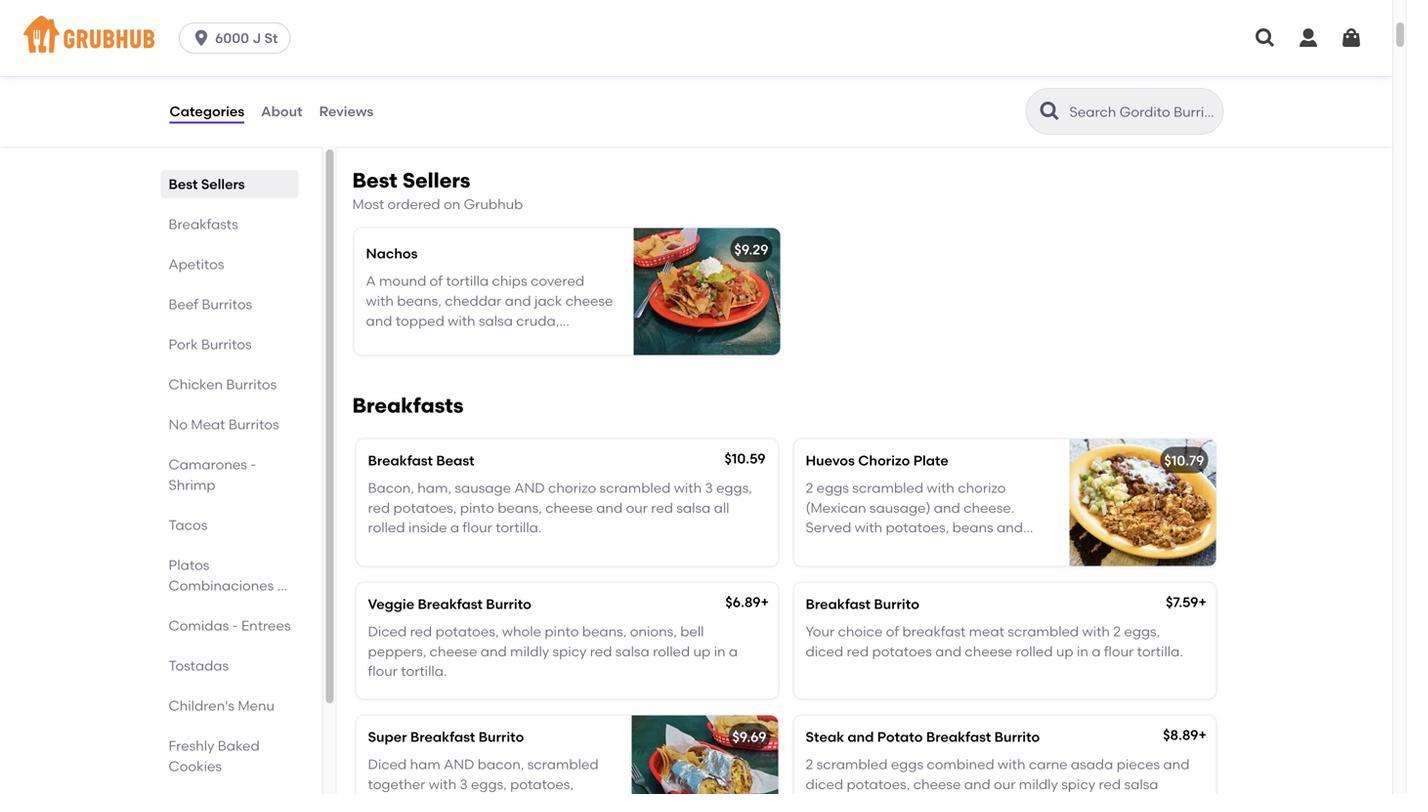 Task type: locate. For each thing, give the bounding box(es) containing it.
0 vertical spatial breakfasts
[[169, 216, 238, 233]]

asada
[[1071, 757, 1113, 773]]

diced down steak
[[806, 776, 843, 793]]

2
[[806, 480, 813, 497], [1113, 624, 1121, 640], [806, 757, 813, 773]]

of
[[430, 273, 443, 289], [854, 539, 867, 556], [886, 624, 899, 640]]

categories
[[170, 103, 244, 120]]

eggs,
[[716, 480, 752, 497], [1124, 624, 1160, 640], [471, 776, 507, 793]]

potatoes, down veggie breakfast burrito
[[435, 624, 499, 640]]

and right sausage
[[514, 480, 545, 497]]

tortilla. inside diced red potatoes, whole pinto beans, onions, bell peppers, cheese and mildly spicy red salsa rolled up in a flour tortilla.
[[401, 663, 447, 680]]

and inside bacon, ham, sausage and chorizo scrambled with 3 eggs, red potatoes, pinto beans, cheese and our red salsa all rolled inside a flour tortilla.
[[514, 480, 545, 497]]

1 horizontal spatial and
[[514, 480, 545, 497]]

your
[[806, 624, 835, 640]]

potatoes
[[872, 643, 932, 660]]

0 horizontal spatial sellers
[[201, 176, 245, 192]]

reviews button
[[318, 76, 374, 147]]

1 horizontal spatial a
[[729, 643, 738, 660]]

our inside 2 scrambled eggs combined with carne asada pieces and diced potatoes, cheese and our mildly spicy red sals
[[994, 776, 1016, 793]]

up
[[693, 643, 711, 660], [1056, 643, 1073, 660]]

salsa inside bacon, ham, sausage and chorizo scrambled with 3 eggs, red potatoes, pinto beans, cheese and our red salsa all rolled inside a flour tortilla.
[[676, 500, 711, 516]]

0 horizontal spatial of
[[430, 273, 443, 289]]

sausage)
[[869, 500, 931, 516]]

1 svg image from the left
[[1254, 26, 1277, 50]]

-
[[250, 456, 256, 473], [277, 577, 283, 594], [232, 618, 238, 634]]

$6.89 +
[[725, 594, 769, 611]]

1 horizontal spatial svg image
[[1297, 26, 1320, 50]]

1 vertical spatial -
[[277, 577, 283, 594]]

breakfast
[[368, 452, 433, 469], [418, 596, 483, 612], [806, 596, 871, 612], [410, 729, 475, 745], [926, 729, 991, 745]]

0 horizontal spatial a
[[450, 520, 459, 536]]

2 vertical spatial salsa
[[615, 643, 650, 660]]

pork burritos
[[169, 336, 252, 353]]

0 vertical spatial 2
[[806, 480, 813, 497]]

with inside diced ham and bacon, scrambled together with 3 eggs, potatoes
[[429, 776, 456, 793]]

salsa up sour
[[479, 312, 513, 329]]

categories button
[[169, 76, 245, 147]]

1 horizontal spatial rolled
[[653, 643, 690, 660]]

0 horizontal spatial best
[[169, 176, 198, 192]]

of inside a mound of tortilla chips covered with beans, cheddar and jack cheese and topped with salsa cruda, guacamole and sour cream.
[[430, 273, 443, 289]]

breakfasts up the 'breakfast beast'
[[352, 393, 464, 418]]

eggs inside 2 scrambled eggs combined with carne asada pieces and diced potatoes, cheese and our mildly spicy red sals
[[891, 757, 923, 773]]

0 vertical spatial our
[[626, 500, 648, 516]]

0 horizontal spatial our
[[626, 500, 648, 516]]

a inside diced red potatoes, whole pinto beans, onions, bell peppers, cheese and mildly spicy red salsa rolled up in a flour tortilla.
[[729, 643, 738, 660]]

1 horizontal spatial chorizo
[[958, 480, 1006, 497]]

veggie
[[368, 596, 414, 612]]

0 vertical spatial mildly
[[510, 643, 549, 660]]

red inside your choice of breakfast meat scrambled with 2 eggs, diced red potatoes and cheese rolled up in a flour tortilla.
[[847, 643, 869, 660]]

1 diced from the top
[[806, 643, 843, 660]]

tortilla. inside bacon, ham, sausage and chorizo scrambled with 3 eggs, red potatoes, pinto beans, cheese and our red salsa all rolled inside a flour tortilla.
[[496, 520, 542, 536]]

3 for scrambled
[[705, 480, 713, 497]]

cheese inside a mound of tortilla chips covered with beans, cheddar and jack cheese and topped with salsa cruda, guacamole and sour cream.
[[565, 293, 613, 309]]

0 horizontal spatial in
[[714, 643, 726, 660]]

best
[[352, 168, 397, 193], [169, 176, 198, 192]]

+
[[761, 594, 769, 611], [1198, 594, 1207, 611], [1198, 727, 1207, 744]]

best for best sellers most ordered on grubhub
[[352, 168, 397, 193]]

sellers up on
[[402, 168, 470, 193]]

1 diced from the top
[[368, 624, 407, 640]]

eggs, inside your choice of breakfast meat scrambled with 2 eggs, diced red potatoes and cheese rolled up in a flour tortilla.
[[1124, 624, 1160, 640]]

pinto inside diced red potatoes, whole pinto beans, onions, bell peppers, cheese and mildly spicy red salsa rolled up in a flour tortilla.
[[545, 624, 579, 640]]

3 svg image from the left
[[1340, 26, 1363, 50]]

1 vertical spatial breakfasts
[[352, 393, 464, 418]]

diced red potatoes, whole pinto beans, onions, bell peppers, cheese and mildly spicy red salsa rolled up in a flour tortilla.
[[368, 624, 738, 680]]

start group order
[[286, 32, 400, 48]]

3 inside bacon, ham, sausage and chorizo scrambled with 3 eggs, red potatoes, pinto beans, cheese and our red salsa all rolled inside a flour tortilla.
[[705, 480, 713, 497]]

2 diced from the top
[[368, 757, 407, 773]]

0 horizontal spatial mildly
[[510, 643, 549, 660]]

burritos for chicken burritos
[[226, 376, 277, 393]]

salsa down onions,
[[615, 643, 650, 660]]

2 horizontal spatial eggs,
[[1124, 624, 1160, 640]]

0 horizontal spatial up
[[693, 643, 711, 660]]

scrambled inside 2 scrambled eggs combined with carne asada pieces and diced potatoes, cheese and our mildly spicy red sals
[[817, 757, 888, 773]]

mildly down "whole" at the left bottom
[[510, 643, 549, 660]]

diced down your
[[806, 643, 843, 660]]

svg image
[[1254, 26, 1277, 50], [1297, 26, 1320, 50], [1340, 26, 1363, 50]]

svg image inside the preorder button
[[169, 30, 188, 50]]

2 diced from the top
[[806, 776, 843, 793]]

burrito
[[486, 596, 531, 612], [874, 596, 919, 612], [478, 729, 524, 745], [994, 729, 1040, 745]]

0 horizontal spatial salsa
[[479, 312, 513, 329]]

0 vertical spatial tortilla.
[[496, 520, 542, 536]]

potatoes, inside bacon, ham, sausage and chorizo scrambled with 3 eggs, red potatoes, pinto beans, cheese and our red salsa all rolled inside a flour tortilla.
[[393, 500, 457, 516]]

potatoes,
[[393, 500, 457, 516], [886, 520, 949, 536], [435, 624, 499, 640], [847, 776, 910, 793]]

2 svg image from the left
[[1297, 26, 1320, 50]]

1 horizontal spatial in
[[1077, 643, 1088, 660]]

of for breakfast burrito
[[886, 624, 899, 640]]

spicy
[[553, 643, 587, 660], [1061, 776, 1095, 793]]

1 chorizo from the left
[[548, 480, 596, 497]]

1 horizontal spatial sellers
[[402, 168, 470, 193]]

freshly
[[169, 738, 214, 754]]

beef burritos
[[169, 296, 252, 313]]

0 vertical spatial diced
[[368, 624, 407, 640]]

chorizo for and
[[548, 480, 596, 497]]

1 horizontal spatial of
[[854, 539, 867, 556]]

rolled inside diced red potatoes, whole pinto beans, onions, bell peppers, cheese and mildly spicy red salsa rolled up in a flour tortilla.
[[653, 643, 690, 660]]

2 up from the left
[[1056, 643, 1073, 660]]

red inside 2 scrambled eggs combined with carne asada pieces and diced potatoes, cheese and our mildly spicy red sals
[[1099, 776, 1121, 793]]

best inside best sellers most ordered on grubhub
[[352, 168, 397, 193]]

a inside bacon, ham, sausage and chorizo scrambled with 3 eggs, red potatoes, pinto beans, cheese and our red salsa all rolled inside a flour tortilla.
[[450, 520, 459, 536]]

diced inside 2 scrambled eggs combined with carne asada pieces and diced potatoes, cheese and our mildly spicy red sals
[[806, 776, 843, 793]]

1 horizontal spatial spicy
[[1061, 776, 1095, 793]]

potatoes, inside diced red potatoes, whole pinto beans, onions, bell peppers, cheese and mildly spicy red salsa rolled up in a flour tortilla.
[[435, 624, 499, 640]]

1 vertical spatial and
[[444, 757, 474, 773]]

eggs
[[817, 480, 849, 497], [891, 757, 923, 773]]

red
[[368, 500, 390, 516], [651, 500, 673, 516], [410, 624, 432, 640], [590, 643, 612, 660], [847, 643, 869, 660], [1099, 776, 1121, 793]]

2 vertical spatial of
[[886, 624, 899, 640]]

2 inside the 2 eggs scrambled with chorizo (mexican sausage) and cheese. served with potatoes, beans and choice of flour or corn tortillas.
[[806, 480, 813, 497]]

freshly baked cookies
[[169, 738, 260, 775]]

with
[[366, 293, 394, 309], [448, 312, 475, 329], [674, 480, 702, 497], [927, 480, 954, 497], [855, 520, 882, 536], [1082, 624, 1110, 640], [998, 757, 1025, 773], [429, 776, 456, 793]]

best down categories button on the top of page
[[169, 176, 198, 192]]

0 vertical spatial of
[[430, 273, 443, 289]]

+ for $6.89
[[761, 594, 769, 611]]

our inside bacon, ham, sausage and chorizo scrambled with 3 eggs, red potatoes, pinto beans, cheese and our red salsa all rolled inside a flour tortilla.
[[626, 500, 648, 516]]

3 for together
[[460, 776, 468, 793]]

diced up peppers, at bottom left
[[368, 624, 407, 640]]

our left all
[[626, 500, 648, 516]]

- right 'camarones'
[[250, 456, 256, 473]]

burrito up "whole" at the left bottom
[[486, 596, 531, 612]]

cruda,
[[516, 312, 559, 329]]

pieces
[[1117, 757, 1160, 773]]

mildly inside 2 scrambled eggs combined with carne asada pieces and diced potatoes, cheese and our mildly spicy red sals
[[1019, 776, 1058, 793]]

whole
[[502, 624, 541, 640]]

super
[[368, 729, 407, 745]]

flour inside the 2 eggs scrambled with chorizo (mexican sausage) and cheese. served with potatoes, beans and choice of flour or corn tortillas.
[[870, 539, 900, 556]]

1 vertical spatial spicy
[[1061, 776, 1095, 793]]

burritos
[[202, 296, 252, 313], [201, 336, 252, 353], [226, 376, 277, 393], [228, 416, 279, 433]]

nachos image
[[634, 228, 780, 355]]

0 horizontal spatial 3
[[460, 776, 468, 793]]

burritos up pork burritos
[[202, 296, 252, 313]]

1 horizontal spatial salsa
[[615, 643, 650, 660]]

0 vertical spatial beans,
[[397, 293, 441, 309]]

0 vertical spatial choice
[[806, 539, 850, 556]]

diced up the together
[[368, 757, 407, 773]]

diced for diced ham and bacon, scrambled together with 3 eggs, potatoes
[[368, 757, 407, 773]]

6000 j st
[[215, 30, 278, 46]]

0 vertical spatial and
[[514, 480, 545, 497]]

plate
[[913, 452, 949, 469]]

1 vertical spatial 2
[[1113, 624, 1121, 640]]

breakfast right veggie
[[418, 596, 483, 612]]

eggs, inside bacon, ham, sausage and chorizo scrambled with 3 eggs, red potatoes, pinto beans, cheese and our red salsa all rolled inside a flour tortilla.
[[716, 480, 752, 497]]

1 horizontal spatial our
[[994, 776, 1016, 793]]

2 vertical spatial -
[[232, 618, 238, 634]]

2 vertical spatial eggs,
[[471, 776, 507, 793]]

tortilla. down peppers, at bottom left
[[401, 663, 447, 680]]

and
[[514, 480, 545, 497], [444, 757, 474, 773]]

eggs up (mexican
[[817, 480, 849, 497]]

eggs down the potato
[[891, 757, 923, 773]]

mildly down the carne
[[1019, 776, 1058, 793]]

1 horizontal spatial eggs
[[891, 757, 923, 773]]

1 horizontal spatial mildly
[[1019, 776, 1058, 793]]

of left tortilla
[[430, 273, 443, 289]]

a
[[450, 520, 459, 536], [729, 643, 738, 660], [1092, 643, 1101, 660]]

2 horizontal spatial beans,
[[582, 624, 627, 640]]

0 vertical spatial 3
[[705, 480, 713, 497]]

- inside "camarones - shrimp"
[[250, 456, 256, 473]]

2 vertical spatial tortilla.
[[401, 663, 447, 680]]

your choice of breakfast meat scrambled with 2 eggs, diced red potatoes and cheese rolled up in a flour tortilla.
[[806, 624, 1183, 660]]

3 inside diced ham and bacon, scrambled together with 3 eggs, potatoes
[[460, 776, 468, 793]]

1 vertical spatial mildly
[[1019, 776, 1058, 793]]

chorizo up cheese.
[[958, 480, 1006, 497]]

svg image
[[192, 28, 211, 48], [169, 30, 188, 50]]

bacon, ham, sausage and chorizo scrambled with 3 eggs, red potatoes, pinto beans, cheese and our red salsa all rolled inside a flour tortilla.
[[368, 480, 752, 536]]

best up most
[[352, 168, 397, 193]]

sausage
[[455, 480, 511, 497]]

2 vertical spatial beans,
[[582, 624, 627, 640]]

1 horizontal spatial best
[[352, 168, 397, 193]]

a inside your choice of breakfast meat scrambled with 2 eggs, diced red potatoes and cheese rolled up in a flour tortilla.
[[1092, 643, 1101, 660]]

bell
[[680, 624, 704, 640]]

choice down breakfast burrito on the bottom of the page
[[838, 624, 883, 640]]

1 vertical spatial eggs
[[891, 757, 923, 773]]

Search Gordito Burrito search field
[[1067, 103, 1217, 121]]

our down combined
[[994, 776, 1016, 793]]

preorder
[[192, 32, 251, 48]]

$10.79
[[1164, 452, 1204, 469]]

2 horizontal spatial of
[[886, 624, 899, 640]]

1 horizontal spatial tortilla.
[[496, 520, 542, 536]]

1 horizontal spatial -
[[250, 456, 256, 473]]

diced
[[368, 624, 407, 640], [368, 757, 407, 773]]

choice
[[806, 539, 850, 556], [838, 624, 883, 640]]

pinto right "whole" at the left bottom
[[545, 624, 579, 640]]

diced inside your choice of breakfast meat scrambled with 2 eggs, diced red potatoes and cheese rolled up in a flour tortilla.
[[806, 643, 843, 660]]

0 horizontal spatial tortilla.
[[401, 663, 447, 680]]

choice inside your choice of breakfast meat scrambled with 2 eggs, diced red potatoes and cheese rolled up in a flour tortilla.
[[838, 624, 883, 640]]

burritos up chicken burritos
[[201, 336, 252, 353]]

1 vertical spatial choice
[[838, 624, 883, 640]]

burrito up breakfast
[[874, 596, 919, 612]]

2 vertical spatial 2
[[806, 757, 813, 773]]

and inside bacon, ham, sausage and chorizo scrambled with 3 eggs, red potatoes, pinto beans, cheese and our red salsa all rolled inside a flour tortilla.
[[596, 500, 623, 516]]

beans, down sausage
[[498, 500, 542, 516]]

our
[[626, 500, 648, 516], [994, 776, 1016, 793]]

1 vertical spatial pinto
[[545, 624, 579, 640]]

1 vertical spatial beans,
[[498, 500, 542, 516]]

tortilla. down $7.59
[[1137, 643, 1183, 660]]

of inside the 2 eggs scrambled with chorizo (mexican sausage) and cheese. served with potatoes, beans and choice of flour or corn tortillas.
[[854, 539, 867, 556]]

0 horizontal spatial chorizo
[[548, 480, 596, 497]]

0 vertical spatial -
[[250, 456, 256, 473]]

flour inside your choice of breakfast meat scrambled with 2 eggs, diced red potatoes and cheese rolled up in a flour tortilla.
[[1104, 643, 1134, 660]]

0 vertical spatial spicy
[[553, 643, 587, 660]]

breakfast up combined
[[926, 729, 991, 745]]

in inside your choice of breakfast meat scrambled with 2 eggs, diced red potatoes and cheese rolled up in a flour tortilla.
[[1077, 643, 1088, 660]]

beans, inside diced red potatoes, whole pinto beans, onions, bell peppers, cheese and mildly spicy red salsa rolled up in a flour tortilla.
[[582, 624, 627, 640]]

0 horizontal spatial beans,
[[397, 293, 441, 309]]

1 vertical spatial diced
[[806, 776, 843, 793]]

up inside your choice of breakfast meat scrambled with 2 eggs, diced red potatoes and cheese rolled up in a flour tortilla.
[[1056, 643, 1073, 660]]

1 horizontal spatial pinto
[[545, 624, 579, 640]]

2 chorizo from the left
[[958, 480, 1006, 497]]

0 horizontal spatial pinto
[[460, 500, 494, 516]]

potatoes, inside 2 scrambled eggs combined with carne asada pieces and diced potatoes, cheese and our mildly spicy red sals
[[847, 776, 910, 793]]

svg image left preorder
[[169, 30, 188, 50]]

all
[[714, 500, 729, 516]]

burrito up bacon, at left
[[478, 729, 524, 745]]

0 horizontal spatial -
[[232, 618, 238, 634]]

2 inside 2 scrambled eggs combined with carne asada pieces and diced potatoes, cheese and our mildly spicy red sals
[[806, 757, 813, 773]]

0 horizontal spatial rolled
[[368, 520, 405, 536]]

1 up from the left
[[693, 643, 711, 660]]

1 vertical spatial of
[[854, 539, 867, 556]]

1 horizontal spatial eggs,
[[716, 480, 752, 497]]

best sellers
[[169, 176, 245, 192]]

- for comidas - entrees
[[232, 618, 238, 634]]

tortilla. inside your choice of breakfast meat scrambled with 2 eggs, diced red potatoes and cheese rolled up in a flour tortilla.
[[1137, 643, 1183, 660]]

pinto down sausage
[[460, 500, 494, 516]]

0 vertical spatial pinto
[[460, 500, 494, 516]]

0 vertical spatial diced
[[806, 643, 843, 660]]

2 horizontal spatial rolled
[[1016, 643, 1053, 660]]

1 vertical spatial 3
[[460, 776, 468, 793]]

cheddar
[[445, 293, 502, 309]]

2 horizontal spatial a
[[1092, 643, 1101, 660]]

chorizo right sausage
[[548, 480, 596, 497]]

flour inside bacon, ham, sausage and chorizo scrambled with 3 eggs, red potatoes, pinto beans, cheese and our red salsa all rolled inside a flour tortilla.
[[463, 520, 492, 536]]

sellers for best sellers
[[201, 176, 245, 192]]

tortilla. down sausage
[[496, 520, 542, 536]]

huevos chorizo plate image
[[1069, 439, 1216, 566]]

2 horizontal spatial salsa
[[676, 500, 711, 516]]

potatoes, up the or
[[886, 520, 949, 536]]

1 in from the left
[[714, 643, 726, 660]]

burritos right meat
[[228, 416, 279, 433]]

and down super breakfast burrito in the bottom left of the page
[[444, 757, 474, 773]]

$7.59 +
[[1166, 594, 1207, 611]]

salsa left all
[[676, 500, 711, 516]]

2 horizontal spatial svg image
[[1340, 26, 1363, 50]]

tortilla.
[[496, 520, 542, 536], [1137, 643, 1183, 660], [401, 663, 447, 680]]

2 horizontal spatial -
[[277, 577, 283, 594]]

- down combination
[[232, 618, 238, 634]]

tortilla
[[446, 273, 489, 289]]

svg image left 6000
[[192, 28, 211, 48]]

potatoes, down the potato
[[847, 776, 910, 793]]

0 vertical spatial eggs,
[[716, 480, 752, 497]]

1 horizontal spatial up
[[1056, 643, 1073, 660]]

grubhub
[[464, 196, 523, 213]]

0 horizontal spatial eggs
[[817, 480, 849, 497]]

children's menu
[[169, 698, 275, 714]]

0 vertical spatial salsa
[[479, 312, 513, 329]]

breakfast up bacon,
[[368, 452, 433, 469]]

1 vertical spatial tortilla.
[[1137, 643, 1183, 660]]

potatoes, up inside
[[393, 500, 457, 516]]

1 horizontal spatial 3
[[705, 480, 713, 497]]

burritos up 'no meat burritos'
[[226, 376, 277, 393]]

eggs, for flour
[[1124, 624, 1160, 640]]

1 vertical spatial diced
[[368, 757, 407, 773]]

meat
[[191, 416, 225, 433]]

ordered
[[387, 196, 440, 213]]

- up entrees
[[277, 577, 283, 594]]

of inside your choice of breakfast meat scrambled with 2 eggs, diced red potatoes and cheese rolled up in a flour tortilla.
[[886, 624, 899, 640]]

- inside platos combinaciones - combination plates
[[277, 577, 283, 594]]

diced inside diced ham and bacon, scrambled together with 3 eggs, potatoes
[[368, 757, 407, 773]]

2 horizontal spatial tortilla.
[[1137, 643, 1183, 660]]

chorizo inside bacon, ham, sausage and chorizo scrambled with 3 eggs, red potatoes, pinto beans, cheese and our red salsa all rolled inside a flour tortilla.
[[548, 480, 596, 497]]

0 vertical spatial eggs
[[817, 480, 849, 497]]

comidas
[[169, 618, 229, 634]]

0 horizontal spatial svg image
[[1254, 26, 1277, 50]]

of down (mexican
[[854, 539, 867, 556]]

start
[[286, 32, 318, 48]]

2 in from the left
[[1077, 643, 1088, 660]]

of up potatoes
[[886, 624, 899, 640]]

chorizo inside the 2 eggs scrambled with chorizo (mexican sausage) and cheese. served with potatoes, beans and choice of flour or corn tortillas.
[[958, 480, 1006, 497]]

0 horizontal spatial and
[[444, 757, 474, 773]]

1 vertical spatial our
[[994, 776, 1016, 793]]

diced inside diced red potatoes, whole pinto beans, onions, bell peppers, cheese and mildly spicy red salsa rolled up in a flour tortilla.
[[368, 624, 407, 640]]

and
[[505, 293, 531, 309], [366, 312, 392, 329], [446, 332, 472, 349], [596, 500, 623, 516], [934, 500, 960, 516], [997, 520, 1023, 536], [480, 643, 507, 660], [935, 643, 962, 660], [848, 729, 874, 745], [1163, 757, 1190, 773], [964, 776, 990, 793]]

0 horizontal spatial spicy
[[553, 643, 587, 660]]

ham,
[[417, 480, 451, 497]]

spicy inside 2 scrambled eggs combined with carne asada pieces and diced potatoes, cheese and our mildly spicy red sals
[[1061, 776, 1095, 793]]

1 horizontal spatial svg image
[[192, 28, 211, 48]]

choice down served
[[806, 539, 850, 556]]

camarones - shrimp
[[169, 456, 256, 493]]

beans, up the topped on the top of page
[[397, 293, 441, 309]]

0 horizontal spatial eggs,
[[471, 776, 507, 793]]

2 for huevos chorizo plate
[[806, 480, 813, 497]]

1 vertical spatial salsa
[[676, 500, 711, 516]]

2 eggs scrambled with chorizo (mexican sausage) and cheese. served with potatoes, beans and choice of flour or corn tortillas.
[[806, 480, 1023, 556]]

sellers down categories button on the top of page
[[201, 176, 245, 192]]

- for camarones - shrimp
[[250, 456, 256, 473]]

beans, left onions,
[[582, 624, 627, 640]]

0 horizontal spatial svg image
[[169, 30, 188, 50]]

sellers inside best sellers most ordered on grubhub
[[402, 168, 470, 193]]

svg image inside 6000 j st button
[[192, 28, 211, 48]]

breakfasts
[[169, 216, 238, 233], [352, 393, 464, 418]]

1 horizontal spatial beans,
[[498, 500, 542, 516]]

breakfasts down best sellers
[[169, 216, 238, 233]]

1 vertical spatial eggs,
[[1124, 624, 1160, 640]]



Task type: describe. For each thing, give the bounding box(es) containing it.
and inside diced ham and bacon, scrambled together with 3 eggs, potatoes
[[444, 757, 474, 773]]

super breakfast burrito
[[368, 729, 524, 745]]

together
[[368, 776, 425, 793]]

2 for steak and potato breakfast burrito
[[806, 757, 813, 773]]

tortillas.
[[953, 539, 1006, 556]]

diced for your
[[806, 643, 843, 660]]

cheese inside your choice of breakfast meat scrambled with 2 eggs, diced red potatoes and cheese rolled up in a flour tortilla.
[[965, 643, 1012, 660]]

cheese inside 2 scrambled eggs combined with carne asada pieces and diced potatoes, cheese and our mildly spicy red sals
[[913, 776, 961, 793]]

diced for 2
[[806, 776, 843, 793]]

breakfast up your
[[806, 596, 871, 612]]

a mound of tortilla chips covered with beans, cheddar and jack cheese and topped with salsa cruda, guacamole and sour cream.
[[366, 273, 613, 349]]

platos combinaciones - combination plates
[[169, 557, 283, 635]]

chorizo
[[858, 452, 910, 469]]

plates
[[169, 618, 209, 635]]

menu
[[238, 698, 275, 714]]

about
[[261, 103, 302, 120]]

with inside your choice of breakfast meat scrambled with 2 eggs, diced red potatoes and cheese rolled up in a flour tortilla.
[[1082, 624, 1110, 640]]

$7.59
[[1166, 594, 1198, 611]]

about button
[[260, 76, 303, 147]]

$9.29
[[734, 241, 768, 258]]

pork
[[169, 336, 198, 353]]

mildly inside diced red potatoes, whole pinto beans, onions, bell peppers, cheese and mildly spicy red salsa rolled up in a flour tortilla.
[[510, 643, 549, 660]]

+ for $7.59
[[1198, 594, 1207, 611]]

preorder button
[[169, 23, 251, 58]]

burrito up the carne
[[994, 729, 1040, 745]]

camarones
[[169, 456, 247, 473]]

carne
[[1029, 757, 1067, 773]]

beans
[[952, 520, 993, 536]]

no
[[169, 416, 188, 433]]

peppers,
[[368, 643, 426, 660]]

j
[[252, 30, 261, 46]]

ham
[[410, 757, 440, 773]]

diced ham and bacon, scrambled together with 3 eggs, potatoes
[[368, 757, 598, 794]]

$8.89 +
[[1163, 727, 1207, 744]]

cookies
[[169, 758, 222, 775]]

eggs, for all
[[716, 480, 752, 497]]

tacos
[[169, 517, 207, 533]]

pinto inside bacon, ham, sausage and chorizo scrambled with 3 eggs, red potatoes, pinto beans, cheese and our red salsa all rolled inside a flour tortilla.
[[460, 500, 494, 516]]

scrambled inside your choice of breakfast meat scrambled with 2 eggs, diced red potatoes and cheese rolled up in a flour tortilla.
[[1008, 624, 1079, 640]]

beans, inside a mound of tortilla chips covered with beans, cheddar and jack cheese and topped with salsa cruda, guacamole and sour cream.
[[397, 293, 441, 309]]

salsa inside a mound of tortilla chips covered with beans, cheddar and jack cheese and topped with salsa cruda, guacamole and sour cream.
[[479, 312, 513, 329]]

chicken burritos
[[169, 376, 277, 393]]

scrambled inside bacon, ham, sausage and chorizo scrambled with 3 eggs, red potatoes, pinto beans, cheese and our red salsa all rolled inside a flour tortilla.
[[599, 480, 671, 497]]

search icon image
[[1038, 100, 1062, 123]]

bacon,
[[478, 757, 524, 773]]

people icon image
[[262, 30, 282, 50]]

burritos for beef burritos
[[202, 296, 252, 313]]

breakfast burrito
[[806, 596, 919, 612]]

flour inside diced red potatoes, whole pinto beans, onions, bell peppers, cheese and mildly spicy red salsa rolled up in a flour tortilla.
[[368, 663, 398, 680]]

chips
[[492, 273, 527, 289]]

chorizo for with
[[958, 480, 1006, 497]]

1 horizontal spatial breakfasts
[[352, 393, 464, 418]]

super breakfast burrito image
[[632, 716, 778, 794]]

no meat burritos
[[169, 416, 279, 433]]

combined
[[927, 757, 994, 773]]

best sellers most ordered on grubhub
[[352, 168, 523, 213]]

beast
[[436, 452, 474, 469]]

best for best sellers
[[169, 176, 198, 192]]

svg image for preorder
[[169, 30, 188, 50]]

and inside diced red potatoes, whole pinto beans, onions, bell peppers, cheese and mildly spicy red salsa rolled up in a flour tortilla.
[[480, 643, 507, 660]]

entrees
[[241, 618, 291, 634]]

breakfast
[[902, 624, 966, 640]]

start group order button
[[262, 23, 400, 58]]

inside
[[408, 520, 447, 536]]

combinaciones
[[169, 577, 274, 594]]

covered
[[531, 273, 584, 289]]

salsa inside diced red potatoes, whole pinto beans, onions, bell peppers, cheese and mildly spicy red salsa rolled up in a flour tortilla.
[[615, 643, 650, 660]]

group
[[322, 32, 361, 48]]

comidas - entrees
[[169, 618, 291, 634]]

2 scrambled eggs combined with carne asada pieces and diced potatoes, cheese and our mildly spicy red sals
[[806, 757, 1190, 794]]

order
[[364, 32, 400, 48]]

sour
[[475, 332, 504, 349]]

apetitos
[[169, 256, 224, 273]]

most
[[352, 196, 384, 213]]

combination
[[169, 598, 256, 615]]

sellers for best sellers most ordered on grubhub
[[402, 168, 470, 193]]

served
[[806, 520, 851, 536]]

scrambled inside the 2 eggs scrambled with chorizo (mexican sausage) and cheese. served with potatoes, beans and choice of flour or corn tortillas.
[[852, 480, 923, 497]]

main navigation navigation
[[0, 0, 1392, 76]]

mound
[[379, 273, 426, 289]]

topped
[[396, 312, 444, 329]]

6000
[[215, 30, 249, 46]]

veggie breakfast burrito
[[368, 596, 531, 612]]

spicy inside diced red potatoes, whole pinto beans, onions, bell peppers, cheese and mildly spicy red salsa rolled up in a flour tortilla.
[[553, 643, 587, 660]]

breakfast beast
[[368, 452, 474, 469]]

breakfast up ham
[[410, 729, 475, 745]]

steak
[[806, 729, 844, 745]]

$8.89
[[1163, 727, 1198, 744]]

up inside diced red potatoes, whole pinto beans, onions, bell peppers, cheese and mildly spicy red salsa rolled up in a flour tortilla.
[[693, 643, 711, 660]]

cheese inside diced red potatoes, whole pinto beans, onions, bell peppers, cheese and mildly spicy red salsa rolled up in a flour tortilla.
[[430, 643, 477, 660]]

2 inside your choice of breakfast meat scrambled with 2 eggs, diced red potatoes and cheese rolled up in a flour tortilla.
[[1113, 624, 1121, 640]]

rolled inside your choice of breakfast meat scrambled with 2 eggs, diced red potatoes and cheese rolled up in a flour tortilla.
[[1016, 643, 1053, 660]]

cream.
[[507, 332, 554, 349]]

bacon,
[[368, 480, 414, 497]]

beans, inside bacon, ham, sausage and chorizo scrambled with 3 eggs, red potatoes, pinto beans, cheese and our red salsa all rolled inside a flour tortilla.
[[498, 500, 542, 516]]

chicken
[[169, 376, 223, 393]]

eggs, inside diced ham and bacon, scrambled together with 3 eggs, potatoes
[[471, 776, 507, 793]]

corn
[[920, 539, 950, 556]]

cheese inside bacon, ham, sausage and chorizo scrambled with 3 eggs, red potatoes, pinto beans, cheese and our red salsa all rolled inside a flour tortilla.
[[545, 500, 593, 516]]

rolled inside bacon, ham, sausage and chorizo scrambled with 3 eggs, red potatoes, pinto beans, cheese and our red salsa all rolled inside a flour tortilla.
[[368, 520, 405, 536]]

+ for $8.89
[[1198, 727, 1207, 744]]

$9.69
[[732, 729, 767, 745]]

cheese.
[[963, 500, 1014, 516]]

platos
[[169, 557, 209, 574]]

shrimp
[[169, 477, 216, 493]]

tostadas
[[169, 658, 229, 674]]

jack
[[534, 293, 562, 309]]

with inside bacon, ham, sausage and chorizo scrambled with 3 eggs, red potatoes, pinto beans, cheese and our red salsa all rolled inside a flour tortilla.
[[674, 480, 702, 497]]

burritos for pork burritos
[[201, 336, 252, 353]]

scrambled inside diced ham and bacon, scrambled together with 3 eggs, potatoes
[[527, 757, 598, 773]]

0 horizontal spatial breakfasts
[[169, 216, 238, 233]]

on
[[444, 196, 460, 213]]

eggs inside the 2 eggs scrambled with chorizo (mexican sausage) and cheese. served with potatoes, beans and choice of flour or corn tortillas.
[[817, 480, 849, 497]]

onions,
[[630, 624, 677, 640]]

nachos
[[366, 245, 418, 262]]

with inside 2 scrambled eggs combined with carne asada pieces and diced potatoes, cheese and our mildly spicy red sals
[[998, 757, 1025, 773]]

or
[[903, 539, 917, 556]]

and inside your choice of breakfast meat scrambled with 2 eggs, diced red potatoes and cheese rolled up in a flour tortilla.
[[935, 643, 962, 660]]

huevos chorizo plate
[[806, 452, 949, 469]]

svg image for 6000 j st
[[192, 28, 211, 48]]

of for nachos
[[430, 273, 443, 289]]

potatoes, inside the 2 eggs scrambled with chorizo (mexican sausage) and cheese. served with potatoes, beans and choice of flour or corn tortillas.
[[886, 520, 949, 536]]

choice inside the 2 eggs scrambled with chorizo (mexican sausage) and cheese. served with potatoes, beans and choice of flour or corn tortillas.
[[806, 539, 850, 556]]

in inside diced red potatoes, whole pinto beans, onions, bell peppers, cheese and mildly spicy red salsa rolled up in a flour tortilla.
[[714, 643, 726, 660]]

diced for diced red potatoes, whole pinto beans, onions, bell peppers, cheese and mildly spicy red salsa rolled up in a flour tortilla.
[[368, 624, 407, 640]]

steak and potato breakfast burrito
[[806, 729, 1040, 745]]

potato
[[877, 729, 923, 745]]

(mexican
[[806, 500, 866, 516]]



Task type: vqa. For each thing, say whether or not it's contained in the screenshot.
Baked
yes



